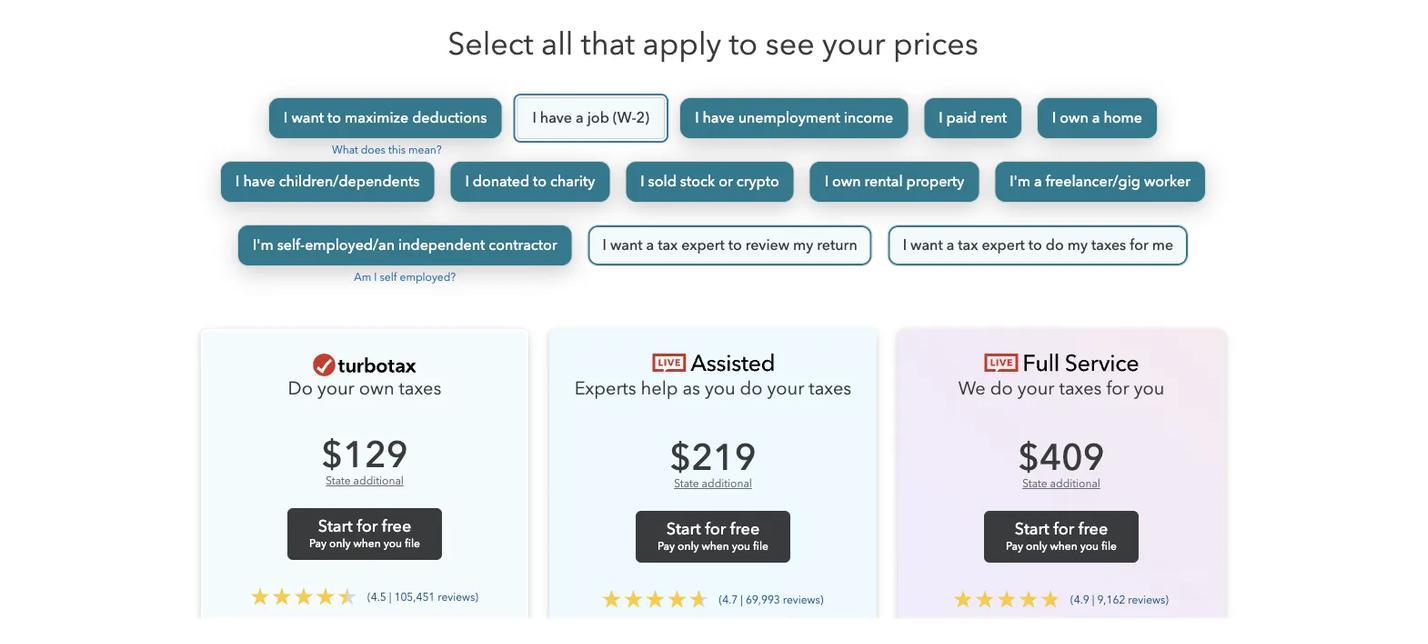 Task type: vqa. For each thing, say whether or not it's contained in the screenshot.
Pricing link
no



Task type: locate. For each thing, give the bounding box(es) containing it.
reviews) right 105,451
[[438, 590, 478, 605]]

do
[[740, 377, 763, 402], [990, 377, 1013, 402]]

reviews) right 9,162
[[1128, 593, 1169, 608]]

when for 219
[[702, 539, 729, 554]]

$ 129 state additional
[[321, 431, 408, 489]]

free up (4.9
[[1079, 518, 1108, 540]]

2 horizontal spatial |
[[1092, 593, 1094, 608]]

only up (4.7 | 69,993 reviews) button
[[678, 539, 699, 554]]

additional inside $ 129 state additional
[[353, 474, 404, 489]]

0 horizontal spatial |
[[389, 590, 391, 605]]

0 horizontal spatial pay
[[309, 537, 327, 552]]

state additional button
[[326, 474, 404, 489], [674, 477, 752, 492], [1022, 477, 1100, 492]]

start for free pay only when you file
[[309, 515, 420, 552], [658, 518, 768, 554], [1006, 518, 1117, 554]]

1 horizontal spatial file
[[753, 539, 768, 554]]

1 do from the left
[[740, 377, 763, 402]]

1 horizontal spatial free
[[730, 518, 760, 540]]

start for free pay only when you file up (4.9 | 9,162 reviews) button
[[1006, 518, 1117, 554]]

that
[[581, 23, 635, 65]]

apply
[[643, 23, 721, 65]]

$ down do your own taxes
[[321, 431, 343, 480]]

2 horizontal spatial state additional button
[[1022, 477, 1100, 492]]

state inside $ 409 state additional
[[1022, 477, 1047, 492]]

for
[[1106, 377, 1129, 402], [357, 515, 378, 538], [705, 518, 726, 540], [1053, 518, 1074, 540]]

you
[[705, 377, 735, 402], [1134, 377, 1164, 402], [384, 537, 402, 552], [732, 539, 750, 554], [1080, 539, 1099, 554]]

2 horizontal spatial start
[[1015, 518, 1049, 540]]

for down $ 409 state additional
[[1053, 518, 1074, 540]]

file up 105,451
[[405, 537, 420, 552]]

pay up (4.7 | 69,993 reviews) button
[[658, 539, 675, 554]]

additional for 219
[[702, 477, 752, 492]]

| right the (4.7 at the right of the page
[[741, 593, 743, 608]]

| for 219
[[741, 593, 743, 608]]

only
[[329, 537, 351, 552], [678, 539, 699, 554], [1026, 539, 1047, 554]]

409
[[1040, 433, 1105, 483]]

start for free pay only when you file up (4.5 | 105,451 reviews) button
[[309, 515, 420, 552]]

1 horizontal spatial additional
[[702, 477, 752, 492]]

start down $ 129 state additional
[[318, 515, 353, 538]]

1 horizontal spatial start
[[666, 518, 701, 540]]

state inside $ 129 state additional
[[326, 474, 351, 489]]

pay up (4.5 | 105,451 reviews) button
[[309, 537, 327, 552]]

2 horizontal spatial taxes
[[1059, 377, 1102, 402]]

reviews) right 69,993
[[783, 593, 823, 608]]

additional inside $ 219 state additional
[[702, 477, 752, 492]]

start for free pay only when you file for 129
[[309, 515, 420, 552]]

pay up (4.9 | 9,162 reviews) button
[[1006, 539, 1023, 554]]

0 horizontal spatial state
[[326, 474, 351, 489]]

$ inside $ 129 state additional
[[321, 431, 343, 480]]

am i self employed? button
[[354, 270, 456, 285]]

file up 69,993
[[753, 539, 768, 554]]

only up (4.9 | 9,162 reviews) button
[[1026, 539, 1047, 554]]

taxes
[[399, 377, 441, 402], [809, 377, 852, 402], [1059, 377, 1102, 402]]

only up (4.5 | 105,451 reviews) button
[[329, 537, 351, 552]]

1 horizontal spatial $
[[670, 433, 691, 483]]

(4.7 | 69,993 reviews)
[[719, 593, 823, 608]]

219
[[691, 433, 756, 483]]

pay
[[309, 537, 327, 552], [658, 539, 675, 554], [1006, 539, 1023, 554]]

0 horizontal spatial file
[[405, 537, 420, 552]]

when up (4.5 | 105,451 reviews) button
[[353, 537, 381, 552]]

2 horizontal spatial $
[[1018, 433, 1040, 483]]

turbotax logo image
[[984, 354, 1139, 372]]

do
[[288, 377, 313, 402]]

employed?
[[400, 270, 456, 285]]

$
[[321, 431, 343, 480], [670, 433, 691, 483], [1018, 433, 1040, 483]]

file up 9,162
[[1101, 539, 1117, 554]]

(4.7 | 69,993 reviews) button
[[592, 590, 823, 608]]

help
[[641, 377, 678, 402]]

None checkbox
[[923, 97, 1022, 139], [220, 161, 435, 203], [809, 161, 980, 203], [994, 161, 1206, 203], [587, 225, 873, 266], [887, 225, 1189, 266], [923, 97, 1022, 139], [220, 161, 435, 203], [809, 161, 980, 203], [994, 161, 1206, 203], [587, 225, 873, 266], [887, 225, 1189, 266]]

1 horizontal spatial do
[[990, 377, 1013, 402]]

additional for 129
[[353, 474, 404, 489]]

for down $ 129 state additional
[[357, 515, 378, 538]]

as
[[683, 377, 700, 402]]

start down $ 409 state additional
[[1015, 518, 1049, 540]]

0 horizontal spatial do
[[740, 377, 763, 402]]

0 horizontal spatial additional
[[353, 474, 404, 489]]

2 horizontal spatial file
[[1101, 539, 1117, 554]]

2 horizontal spatial free
[[1079, 518, 1108, 540]]

69,993
[[746, 593, 780, 608]]

(4.9
[[1071, 593, 1089, 608]]

0 horizontal spatial start for free pay only when you file
[[309, 515, 420, 552]]

you for 129
[[384, 537, 402, 552]]

you for 409
[[1080, 539, 1099, 554]]

2 horizontal spatial when
[[1050, 539, 1077, 554]]

start down $ 219 state additional
[[666, 518, 701, 540]]

1 horizontal spatial state additional button
[[674, 477, 752, 492]]

pay for 219
[[658, 539, 675, 554]]

we
[[958, 377, 986, 402]]

0 horizontal spatial only
[[329, 537, 351, 552]]

1 horizontal spatial reviews)
[[783, 593, 823, 608]]

your
[[822, 23, 885, 65], [317, 377, 354, 402], [767, 377, 804, 402], [1017, 377, 1055, 402]]

0 horizontal spatial start
[[318, 515, 353, 538]]

when up (4.7 | 69,993 reviews) button
[[702, 539, 729, 554]]

free for 219
[[730, 518, 760, 540]]

only for 129
[[329, 537, 351, 552]]

free up the (4.7 at the right of the page
[[730, 518, 760, 540]]

$ inside $ 409 state additional
[[1018, 433, 1040, 483]]

0 horizontal spatial reviews)
[[438, 590, 478, 605]]

1 horizontal spatial |
[[741, 593, 743, 608]]

|
[[389, 590, 391, 605], [741, 593, 743, 608], [1092, 593, 1094, 608]]

state inside $ 219 state additional
[[674, 477, 699, 492]]

for down $ 219 state additional
[[705, 518, 726, 540]]

2 horizontal spatial only
[[1026, 539, 1047, 554]]

additional inside $ 409 state additional
[[1050, 477, 1100, 492]]

for for 129
[[357, 515, 378, 538]]

2 horizontal spatial pay
[[1006, 539, 1023, 554]]

(4.5 | 105,451 reviews)
[[368, 590, 478, 605]]

state
[[326, 474, 351, 489], [674, 477, 699, 492], [1022, 477, 1047, 492]]

| for 409
[[1092, 593, 1094, 608]]

when for 129
[[353, 537, 381, 552]]

3 taxes from the left
[[1059, 377, 1102, 402]]

1 horizontal spatial only
[[678, 539, 699, 554]]

2 horizontal spatial additional
[[1050, 477, 1100, 492]]

do right as on the bottom
[[740, 377, 763, 402]]

additional
[[353, 474, 404, 489], [702, 477, 752, 492], [1050, 477, 1100, 492]]

$ 219 state additional
[[670, 433, 756, 492]]

1 horizontal spatial pay
[[658, 539, 675, 554]]

select
[[448, 23, 533, 65]]

only for 219
[[678, 539, 699, 554]]

0 horizontal spatial taxes
[[399, 377, 441, 402]]

105,451
[[394, 590, 435, 605]]

2 horizontal spatial reviews)
[[1128, 593, 1169, 608]]

free
[[382, 515, 411, 538], [730, 518, 760, 540], [1079, 518, 1108, 540]]

select all that apply to see your prices
[[448, 23, 978, 65]]

when
[[353, 537, 381, 552], [702, 539, 729, 554], [1050, 539, 1077, 554]]

1 horizontal spatial state
[[674, 477, 699, 492]]

(4.9 | 9,162 reviews)
[[1071, 593, 1169, 608]]

1 horizontal spatial taxes
[[809, 377, 852, 402]]

1 taxes from the left
[[399, 377, 441, 402]]

| right (4.9
[[1092, 593, 1094, 608]]

free up 105,451
[[382, 515, 411, 538]]

2 horizontal spatial start for free pay only when you file
[[1006, 518, 1117, 554]]

do right we
[[990, 377, 1013, 402]]

when up (4.9 | 9,162 reviews) button
[[1050, 539, 1077, 554]]

0 horizontal spatial state additional button
[[326, 474, 404, 489]]

reviews) for 219
[[783, 593, 823, 608]]

self
[[380, 270, 397, 285]]

0 horizontal spatial $
[[321, 431, 343, 480]]

$ down as on the bottom
[[670, 433, 691, 483]]

mean?
[[408, 143, 442, 158]]

0 horizontal spatial when
[[353, 537, 381, 552]]

None checkbox
[[268, 97, 502, 139], [517, 97, 665, 139], [680, 97, 909, 139], [1037, 97, 1158, 139], [450, 161, 611, 203], [625, 161, 795, 203], [237, 225, 573, 266], [268, 97, 502, 139], [517, 97, 665, 139], [680, 97, 909, 139], [1037, 97, 1158, 139], [450, 161, 611, 203], [625, 161, 795, 203], [237, 225, 573, 266]]

2 horizontal spatial state
[[1022, 477, 1047, 492]]

1 horizontal spatial when
[[702, 539, 729, 554]]

only for 409
[[1026, 539, 1047, 554]]

(4.5
[[368, 590, 386, 605]]

start for free pay only when you file up (4.7 | 69,993 reviews) button
[[658, 518, 768, 554]]

file
[[405, 537, 420, 552], [753, 539, 768, 554], [1101, 539, 1117, 554]]

$ inside $ 219 state additional
[[670, 433, 691, 483]]

pay for 129
[[309, 537, 327, 552]]

0 horizontal spatial free
[[382, 515, 411, 538]]

(4.9 | 9,162 reviews) button
[[943, 590, 1169, 608]]

1 horizontal spatial start for free pay only when you file
[[658, 518, 768, 554]]

this
[[388, 143, 406, 158]]

reviews) for 129
[[438, 590, 478, 605]]

$ for 409
[[1018, 433, 1040, 483]]

| right (4.5
[[389, 590, 391, 605]]

$ for 129
[[321, 431, 343, 480]]

start for 409
[[1015, 518, 1049, 540]]

reviews)
[[438, 590, 478, 605], [783, 593, 823, 608], [1128, 593, 1169, 608]]

i
[[374, 270, 377, 285]]

$ down we do your taxes for you
[[1018, 433, 1040, 483]]

file for 409
[[1101, 539, 1117, 554]]

start
[[318, 515, 353, 538], [666, 518, 701, 540], [1015, 518, 1049, 540]]



Task type: describe. For each thing, give the bounding box(es) containing it.
do your own taxes
[[288, 377, 441, 402]]

file for 219
[[753, 539, 768, 554]]

see
[[765, 23, 815, 65]]

free for 409
[[1079, 518, 1108, 540]]

all
[[541, 23, 573, 65]]

taxes for 129
[[399, 377, 441, 402]]

$ for 219
[[670, 433, 691, 483]]

9,162
[[1097, 593, 1125, 608]]

does
[[361, 143, 386, 158]]

file for 129
[[405, 537, 420, 552]]

we do your taxes for you
[[958, 377, 1164, 402]]

prices
[[893, 23, 978, 65]]

pay for 409
[[1006, 539, 1023, 554]]

2 taxes from the left
[[809, 377, 852, 402]]

state additional button for 409
[[1022, 477, 1100, 492]]

for for 219
[[705, 518, 726, 540]]

for down the turbotax logo
[[1106, 377, 1129, 402]]

start for 219
[[666, 518, 701, 540]]

taxes for 409
[[1059, 377, 1102, 402]]

what does this mean?
[[329, 143, 442, 158]]

own
[[359, 377, 394, 402]]

what does this mean? button
[[329, 143, 442, 158]]

start for free pay only when you file for 219
[[658, 518, 768, 554]]

start for free pay only when you file for 409
[[1006, 518, 1117, 554]]

(4.7
[[719, 593, 738, 608]]

state additional button for 219
[[674, 477, 752, 492]]

state additional button for 129
[[326, 474, 404, 489]]

to
[[729, 23, 758, 65]]

when for 409
[[1050, 539, 1077, 554]]

what
[[332, 143, 358, 158]]

free for 129
[[382, 515, 411, 538]]

for for 409
[[1053, 518, 1074, 540]]

additional for 409
[[1050, 477, 1100, 492]]

am i self employed?
[[354, 270, 456, 285]]

experts help as you do your taxes
[[575, 377, 852, 402]]

(4.5 | 105,451 reviews) button
[[240, 588, 478, 606]]

am
[[354, 270, 371, 285]]

129
[[343, 431, 408, 480]]

2 do from the left
[[990, 377, 1013, 402]]

| for 129
[[389, 590, 391, 605]]

you for 219
[[732, 539, 750, 554]]

reviews) for 409
[[1128, 593, 1169, 608]]

state for 219
[[674, 477, 699, 492]]

state for 129
[[326, 474, 351, 489]]

start for 129
[[318, 515, 353, 538]]

$ 409 state additional
[[1018, 433, 1105, 492]]

experts
[[575, 377, 636, 402]]

state for 409
[[1022, 477, 1047, 492]]



